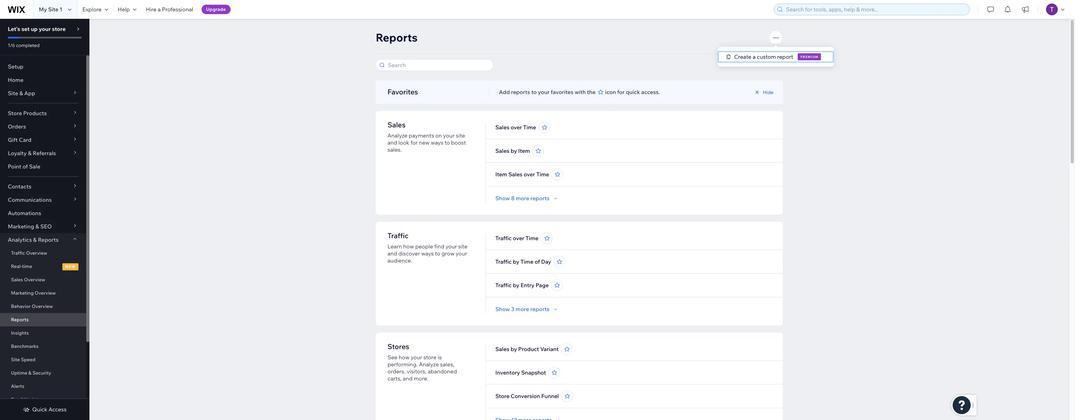 Task type: vqa. For each thing, say whether or not it's contained in the screenshot.
INVITE
no



Task type: locate. For each thing, give the bounding box(es) containing it.
and left look
[[388, 139, 397, 146]]

gift
[[8, 137, 18, 144]]

time up sales by item
[[524, 124, 536, 131]]

over up traffic by time of day
[[513, 235, 525, 242]]

1 horizontal spatial store
[[496, 393, 510, 400]]

access
[[49, 407, 67, 414]]

let's set up your store
[[8, 26, 66, 33]]

0 horizontal spatial to
[[435, 250, 441, 257]]

email updates link
[[0, 394, 86, 407]]

how right learn
[[403, 243, 414, 250]]

time
[[22, 264, 32, 270]]

0 horizontal spatial item
[[496, 171, 508, 178]]

marketing overview
[[11, 290, 56, 296]]

1 vertical spatial analyze
[[419, 361, 439, 369]]

your right up
[[39, 26, 51, 33]]

overview down sales overview link
[[35, 290, 56, 296]]

behavior
[[11, 304, 31, 310]]

your right on
[[443, 132, 455, 139]]

1 horizontal spatial a
[[753, 53, 756, 60]]

time left day
[[521, 259, 534, 266]]

& for loyalty
[[28, 150, 32, 157]]

site right on
[[456, 132, 465, 139]]

uptime & security
[[11, 370, 51, 376]]

report
[[778, 53, 794, 60]]

overview for behavior overview
[[32, 304, 53, 310]]

0 vertical spatial analyze
[[388, 132, 408, 139]]

0 horizontal spatial store
[[52, 26, 66, 33]]

reports
[[511, 89, 530, 96], [531, 195, 550, 202], [531, 306, 550, 313]]

& down marketing & seo
[[33, 237, 37, 244]]

1 vertical spatial site
[[8, 90, 18, 97]]

traffic left entry
[[496, 282, 512, 289]]

site inside site & app dropdown button
[[8, 90, 18, 97]]

speed
[[21, 357, 35, 363]]

over up sales by item
[[511, 124, 522, 131]]

store up orders on the left top of the page
[[8, 110, 22, 117]]

of left the sale at the top left of the page
[[23, 163, 28, 170]]

sales over time
[[496, 124, 536, 131]]

how
[[403, 243, 414, 250], [399, 354, 410, 361]]

2 vertical spatial over
[[513, 235, 525, 242]]

time for traffic over time
[[526, 235, 539, 242]]

item up item sales over time
[[519, 148, 530, 155]]

time for traffic by time of day
[[521, 259, 534, 266]]

sales
[[388, 120, 406, 130], [496, 124, 510, 131], [496, 148, 510, 155], [509, 171, 523, 178], [11, 277, 23, 283], [496, 346, 510, 353]]

sales up inventory
[[496, 346, 510, 353]]

traffic inside traffic learn how people find your site and discover ways to grow your audience.
[[388, 232, 409, 241]]

analyze inside stores see how your store is performing. analyze sales, orders, visitors, abandoned carts, and more.
[[419, 361, 439, 369]]

site right grow
[[458, 243, 468, 250]]

sales inside sales analyze payments on your site and look for new ways to boost sales.
[[388, 120, 406, 130]]

site
[[48, 6, 58, 13], [8, 90, 18, 97], [11, 357, 20, 363]]

& right loyalty
[[28, 150, 32, 157]]

0 vertical spatial show
[[496, 195, 510, 202]]

sales for sales by item
[[496, 148, 510, 155]]

on
[[436, 132, 442, 139]]

to left grow
[[435, 250, 441, 257]]

sidebar element
[[0, 19, 89, 421]]

1 horizontal spatial for
[[618, 89, 625, 96]]

overview for marketing overview
[[35, 290, 56, 296]]

a right 'hire'
[[158, 6, 161, 13]]

how inside stores see how your store is performing. analyze sales, orders, visitors, abandoned carts, and more.
[[399, 354, 410, 361]]

& left seo
[[35, 223, 39, 230]]

1 horizontal spatial item
[[519, 148, 530, 155]]

analyze inside sales analyze payments on your site and look for new ways to boost sales.
[[388, 132, 408, 139]]

store products button
[[0, 107, 86, 120]]

1 vertical spatial store
[[496, 393, 510, 400]]

more right 3
[[516, 306, 529, 313]]

for left new
[[411, 139, 418, 146]]

1 vertical spatial reports
[[531, 195, 550, 202]]

traffic up learn
[[388, 232, 409, 241]]

real-time
[[11, 264, 32, 270]]

marketing for marketing & seo
[[8, 223, 34, 230]]

more
[[516, 195, 530, 202], [516, 306, 529, 313]]

site left 1
[[48, 6, 58, 13]]

show left 8
[[496, 195, 510, 202]]

reports right add
[[511, 89, 530, 96]]

& for site
[[19, 90, 23, 97]]

sales for sales analyze payments on your site and look for new ways to boost sales.
[[388, 120, 406, 130]]

sales up look
[[388, 120, 406, 130]]

1 horizontal spatial store
[[424, 354, 437, 361]]

by for item
[[511, 148, 517, 155]]

more for traffic
[[516, 306, 529, 313]]

1 vertical spatial and
[[388, 250, 397, 257]]

8
[[511, 195, 515, 202]]

ways
[[431, 139, 444, 146], [422, 250, 434, 257]]

analyze up sales.
[[388, 132, 408, 139]]

time up traffic by time of day
[[526, 235, 539, 242]]

ways right new
[[431, 139, 444, 146]]

favorites
[[551, 89, 574, 96]]

Search for tools, apps, help & more... field
[[784, 4, 968, 15]]

store inside stores see how your store is performing. analyze sales, orders, visitors, abandoned carts, and more.
[[424, 354, 437, 361]]

your inside sidebar element
[[39, 26, 51, 33]]

0 vertical spatial for
[[618, 89, 625, 96]]

sales down sales over time
[[496, 148, 510, 155]]

2 more from the top
[[516, 306, 529, 313]]

0 vertical spatial and
[[388, 139, 397, 146]]

by down traffic over time
[[513, 259, 520, 266]]

0 vertical spatial to
[[532, 89, 537, 96]]

0 vertical spatial a
[[158, 6, 161, 13]]

of left day
[[535, 259, 540, 266]]

sales up sales by item
[[496, 124, 510, 131]]

1 vertical spatial ways
[[422, 250, 434, 257]]

3
[[511, 306, 515, 313]]

marketing
[[8, 223, 34, 230], [11, 290, 34, 296]]

1 vertical spatial how
[[399, 354, 410, 361]]

store left is
[[424, 354, 437, 361]]

marketing up behavior on the left
[[11, 290, 34, 296]]

benchmarks
[[11, 344, 39, 350]]

a for professional
[[158, 6, 161, 13]]

2 vertical spatial reports
[[531, 306, 550, 313]]

store inside sidebar element
[[52, 26, 66, 33]]

1 horizontal spatial of
[[535, 259, 540, 266]]

0 vertical spatial reports
[[511, 89, 530, 96]]

0 vertical spatial how
[[403, 243, 414, 250]]

marketing inside dropdown button
[[8, 223, 34, 230]]

item down sales by item
[[496, 171, 508, 178]]

a
[[158, 6, 161, 13], [753, 53, 756, 60]]

&
[[19, 90, 23, 97], [28, 150, 32, 157], [35, 223, 39, 230], [33, 237, 37, 244], [28, 370, 31, 376]]

0 vertical spatial reports
[[376, 31, 418, 44]]

your
[[39, 26, 51, 33], [538, 89, 550, 96], [443, 132, 455, 139], [446, 243, 457, 250], [456, 250, 467, 257], [411, 354, 422, 361]]

store inside popup button
[[8, 110, 22, 117]]

1 more from the top
[[516, 195, 530, 202]]

1 horizontal spatial analyze
[[419, 361, 439, 369]]

your up visitors,
[[411, 354, 422, 361]]

1 vertical spatial of
[[535, 259, 540, 266]]

time up show 8 more reports button
[[537, 171, 550, 178]]

2 horizontal spatial to
[[532, 89, 537, 96]]

and right carts,
[[403, 376, 413, 383]]

boost
[[451, 139, 466, 146]]

site
[[456, 132, 465, 139], [458, 243, 468, 250]]

to left the favorites
[[532, 89, 537, 96]]

how inside traffic learn how people find your site and discover ways to grow your audience.
[[403, 243, 414, 250]]

benchmarks link
[[0, 340, 86, 354]]

ways inside sales analyze payments on your site and look for new ways to boost sales.
[[431, 139, 444, 146]]

0 vertical spatial marketing
[[8, 223, 34, 230]]

traffic for traffic learn how people find your site and discover ways to grow your audience.
[[388, 232, 409, 241]]

0 vertical spatial more
[[516, 195, 530, 202]]

2 vertical spatial to
[[435, 250, 441, 257]]

look
[[399, 139, 410, 146]]

behavior overview link
[[0, 300, 86, 314]]

1 vertical spatial show
[[496, 306, 510, 313]]

and left discover
[[388, 250, 397, 257]]

overview down analytics & reports
[[26, 250, 47, 256]]

your left the favorites
[[538, 89, 550, 96]]

gift card
[[8, 137, 31, 144]]

is
[[438, 354, 442, 361]]

how right see at the bottom left of page
[[399, 354, 410, 361]]

automations link
[[0, 207, 86, 220]]

site down home
[[8, 90, 18, 97]]

professional
[[162, 6, 193, 13]]

ways left find
[[422, 250, 434, 257]]

show 8 more reports button
[[496, 195, 559, 202]]

item
[[519, 148, 530, 155], [496, 171, 508, 178]]

over
[[511, 124, 522, 131], [524, 171, 535, 178], [513, 235, 525, 242]]

create
[[735, 53, 752, 60]]

marketing up analytics
[[8, 223, 34, 230]]

card
[[19, 137, 31, 144]]

more.
[[414, 376, 429, 383]]

for
[[618, 89, 625, 96], [411, 139, 418, 146]]

by for time
[[513, 259, 520, 266]]

traffic for traffic by entry page
[[496, 282, 512, 289]]

overview down the marketing overview link
[[32, 304, 53, 310]]

2 show from the top
[[496, 306, 510, 313]]

traffic inside sidebar element
[[11, 250, 25, 256]]

0 horizontal spatial a
[[158, 6, 161, 13]]

0 vertical spatial store
[[52, 26, 66, 33]]

0 vertical spatial store
[[8, 110, 22, 117]]

icon for quick access.
[[604, 89, 660, 96]]

site inside site speed link
[[11, 357, 20, 363]]

of inside sidebar element
[[23, 163, 28, 170]]

0 vertical spatial site
[[456, 132, 465, 139]]

traffic down analytics
[[11, 250, 25, 256]]

& inside dropdown button
[[28, 150, 32, 157]]

1 vertical spatial to
[[445, 139, 450, 146]]

reports inside popup button
[[38, 237, 59, 244]]

by left product
[[511, 346, 517, 353]]

up
[[31, 26, 38, 33]]

show left 3
[[496, 306, 510, 313]]

0 vertical spatial site
[[48, 6, 58, 13]]

help button
[[113, 0, 141, 19]]

sales inside sales overview link
[[11, 277, 23, 283]]

by for product
[[511, 346, 517, 353]]

1 vertical spatial site
[[458, 243, 468, 250]]

site left 'speed'
[[11, 357, 20, 363]]

variant
[[541, 346, 559, 353]]

inventory
[[496, 370, 520, 377]]

1 vertical spatial for
[[411, 139, 418, 146]]

marketing & seo button
[[0, 220, 86, 234]]

to
[[532, 89, 537, 96], [445, 139, 450, 146], [435, 250, 441, 257]]

your right grow
[[456, 250, 467, 257]]

sales down real-
[[11, 277, 23, 283]]

marketing for marketing overview
[[11, 290, 34, 296]]

entry
[[521, 282, 535, 289]]

store down 1
[[52, 26, 66, 33]]

2 horizontal spatial reports
[[376, 31, 418, 44]]

1 show from the top
[[496, 195, 510, 202]]

& for marketing
[[35, 223, 39, 230]]

for right icon
[[618, 89, 625, 96]]

traffic
[[388, 232, 409, 241], [496, 235, 512, 242], [11, 250, 25, 256], [496, 259, 512, 266], [496, 282, 512, 289]]

0 horizontal spatial analyze
[[388, 132, 408, 139]]

analytics & reports
[[8, 237, 59, 244]]

reports right 8
[[531, 195, 550, 202]]

store left conversion in the bottom of the page
[[496, 393, 510, 400]]

1 vertical spatial more
[[516, 306, 529, 313]]

0 vertical spatial ways
[[431, 139, 444, 146]]

over up show 8 more reports button
[[524, 171, 535, 178]]

custom
[[757, 53, 776, 60]]

orders
[[8, 123, 26, 130]]

2 vertical spatial and
[[403, 376, 413, 383]]

1 vertical spatial store
[[424, 354, 437, 361]]

0 vertical spatial over
[[511, 124, 522, 131]]

1 horizontal spatial reports
[[38, 237, 59, 244]]

analyze up more.
[[419, 361, 439, 369]]

sales overview
[[11, 277, 45, 283]]

traffic up traffic by time of day
[[496, 235, 512, 242]]

updates
[[24, 397, 43, 403]]

0 horizontal spatial of
[[23, 163, 28, 170]]

how for traffic
[[403, 243, 414, 250]]

of
[[23, 163, 28, 170], [535, 259, 540, 266]]

overview up marketing overview on the bottom of page
[[24, 277, 45, 283]]

setup
[[8, 63, 23, 70]]

traffic down traffic over time
[[496, 259, 512, 266]]

by down sales over time
[[511, 148, 517, 155]]

performing.
[[388, 361, 418, 369]]

reports for sales
[[531, 195, 550, 202]]

reports down page
[[531, 306, 550, 313]]

real-
[[11, 264, 22, 270]]

site & app
[[8, 90, 35, 97]]

& inside popup button
[[33, 237, 37, 244]]

let's
[[8, 26, 20, 33]]

app
[[24, 90, 35, 97]]

a right create
[[753, 53, 756, 60]]

1 vertical spatial marketing
[[11, 290, 34, 296]]

2 vertical spatial site
[[11, 357, 20, 363]]

& left "app"
[[19, 90, 23, 97]]

add reports to your favorites with the
[[499, 89, 597, 96]]

alerts link
[[0, 380, 86, 394]]

reports
[[376, 31, 418, 44], [38, 237, 59, 244], [11, 317, 29, 323]]

1 horizontal spatial to
[[445, 139, 450, 146]]

1 vertical spatial reports
[[38, 237, 59, 244]]

to right on
[[445, 139, 450, 146]]

to inside traffic learn how people find your site and discover ways to grow your audience.
[[435, 250, 441, 257]]

0 vertical spatial of
[[23, 163, 28, 170]]

setup link
[[0, 60, 86, 73]]

sales.
[[388, 146, 402, 153]]

store
[[52, 26, 66, 33], [424, 354, 437, 361]]

traffic overview
[[11, 250, 47, 256]]

by left entry
[[513, 282, 520, 289]]

overview for sales overview
[[24, 277, 45, 283]]

show for traffic
[[496, 306, 510, 313]]

premium
[[801, 55, 819, 59]]

show for sales
[[496, 195, 510, 202]]

for inside sales analyze payments on your site and look for new ways to boost sales.
[[411, 139, 418, 146]]

sales down sales by item
[[509, 171, 523, 178]]

0 horizontal spatial store
[[8, 110, 22, 117]]

more right 8
[[516, 195, 530, 202]]

and inside traffic learn how people find your site and discover ways to grow your audience.
[[388, 250, 397, 257]]

0 horizontal spatial for
[[411, 139, 418, 146]]

traffic for traffic by time of day
[[496, 259, 512, 266]]

by for entry
[[513, 282, 520, 289]]

1 vertical spatial a
[[753, 53, 756, 60]]

2 vertical spatial reports
[[11, 317, 29, 323]]

& right uptime on the left of the page
[[28, 370, 31, 376]]

site for site & app
[[8, 90, 18, 97]]



Task type: describe. For each thing, give the bounding box(es) containing it.
conversion
[[511, 393, 540, 400]]

point of sale link
[[0, 160, 86, 173]]

show 3 more reports button
[[496, 306, 559, 313]]

traffic for traffic overview
[[11, 250, 25, 256]]

& for analytics
[[33, 237, 37, 244]]

store for store conversion funnel
[[496, 393, 510, 400]]

quick access
[[32, 407, 67, 414]]

visitors,
[[407, 369, 427, 376]]

site inside traffic learn how people find your site and discover ways to grow your audience.
[[458, 243, 468, 250]]

over for traffic
[[513, 235, 525, 242]]

reports link
[[0, 314, 86, 327]]

sales by item
[[496, 148, 530, 155]]

contacts
[[8, 183, 31, 190]]

stores
[[388, 343, 409, 352]]

marketing overview link
[[0, 287, 86, 300]]

store conversion funnel
[[496, 393, 559, 400]]

snapshot
[[522, 370, 546, 377]]

seo
[[40, 223, 52, 230]]

products
[[23, 110, 47, 117]]

loyalty & referrals
[[8, 150, 56, 157]]

sales for sales over time
[[496, 124, 510, 131]]

referrals
[[33, 150, 56, 157]]

new
[[65, 265, 76, 270]]

and inside stores see how your store is performing. analyze sales, orders, visitors, abandoned carts, and more.
[[403, 376, 413, 383]]

and inside sales analyze payments on your site and look for new ways to boost sales.
[[388, 139, 397, 146]]

email
[[11, 397, 23, 403]]

sale
[[29, 163, 40, 170]]

insights
[[11, 330, 29, 336]]

day
[[542, 259, 552, 266]]

your right find
[[446, 243, 457, 250]]

0 horizontal spatial reports
[[11, 317, 29, 323]]

contacts button
[[0, 180, 86, 193]]

quick access button
[[23, 407, 67, 414]]

audience.
[[388, 257, 412, 265]]

set
[[21, 26, 30, 33]]

people
[[415, 243, 433, 250]]

page
[[536, 282, 549, 289]]

store for store products
[[8, 110, 22, 117]]

reports for traffic
[[531, 306, 550, 313]]

item sales over time
[[496, 171, 550, 178]]

0 vertical spatial item
[[519, 148, 530, 155]]

analytics
[[8, 237, 32, 244]]

see
[[388, 354, 398, 361]]

sales for sales overview
[[11, 277, 23, 283]]

sales analyze payments on your site and look for new ways to boost sales.
[[388, 120, 466, 153]]

stores see how your store is performing. analyze sales, orders, visitors, abandoned carts, and more.
[[388, 343, 457, 383]]

loyalty
[[8, 150, 27, 157]]

upgrade
[[206, 6, 226, 12]]

point
[[8, 163, 21, 170]]

your inside sales analyze payments on your site and look for new ways to boost sales.
[[443, 132, 455, 139]]

traffic for traffic over time
[[496, 235, 512, 242]]

hire
[[146, 6, 157, 13]]

time for sales over time
[[524, 124, 536, 131]]

home link
[[0, 73, 86, 87]]

communications button
[[0, 193, 86, 207]]

security
[[33, 370, 51, 376]]

the
[[587, 89, 596, 96]]

over for sales
[[511, 124, 522, 131]]

hide button
[[754, 89, 774, 96]]

discover
[[399, 250, 420, 257]]

Search field
[[386, 60, 491, 71]]

add
[[499, 89, 510, 96]]

favorites
[[388, 88, 418, 97]]

to inside sales analyze payments on your site and look for new ways to boost sales.
[[445, 139, 450, 146]]

email updates
[[11, 397, 43, 403]]

hire a professional
[[146, 6, 193, 13]]

sales overview link
[[0, 274, 86, 287]]

sales by product variant
[[496, 346, 559, 353]]

1/6 completed
[[8, 42, 40, 48]]

insights link
[[0, 327, 86, 340]]

more for sales
[[516, 195, 530, 202]]

& for uptime
[[28, 370, 31, 376]]

icon
[[605, 89, 616, 96]]

1 vertical spatial item
[[496, 171, 508, 178]]

ways inside traffic learn how people find your site and discover ways to grow your audience.
[[422, 250, 434, 257]]

traffic by entry page
[[496, 282, 549, 289]]

find
[[435, 243, 445, 250]]

learn
[[388, 243, 402, 250]]

site inside sales analyze payments on your site and look for new ways to boost sales.
[[456, 132, 465, 139]]

1 vertical spatial over
[[524, 171, 535, 178]]

a for custom
[[753, 53, 756, 60]]

gift card button
[[0, 133, 86, 147]]

site speed
[[11, 357, 35, 363]]

store for let's
[[52, 26, 66, 33]]

abandoned
[[428, 369, 457, 376]]

traffic learn how people find your site and discover ways to grow your audience.
[[388, 232, 468, 265]]

funnel
[[542, 393, 559, 400]]

your inside stores see how your store is performing. analyze sales, orders, visitors, abandoned carts, and more.
[[411, 354, 422, 361]]

site for site speed
[[11, 357, 20, 363]]

hide
[[763, 89, 774, 95]]

marketing & seo
[[8, 223, 52, 230]]

product
[[519, 346, 539, 353]]

carts,
[[388, 376, 402, 383]]

payments
[[409, 132, 434, 139]]

point of sale
[[8, 163, 40, 170]]

overview for traffic overview
[[26, 250, 47, 256]]

store for stores
[[424, 354, 437, 361]]

with
[[575, 89, 586, 96]]

site & app button
[[0, 87, 86, 100]]

sales for sales by product variant
[[496, 346, 510, 353]]

uptime
[[11, 370, 27, 376]]

store products
[[8, 110, 47, 117]]

hire a professional link
[[141, 0, 198, 19]]

1/6
[[8, 42, 15, 48]]

how for stores
[[399, 354, 410, 361]]

quick
[[626, 89, 640, 96]]

traffic by time of day
[[496, 259, 552, 266]]



